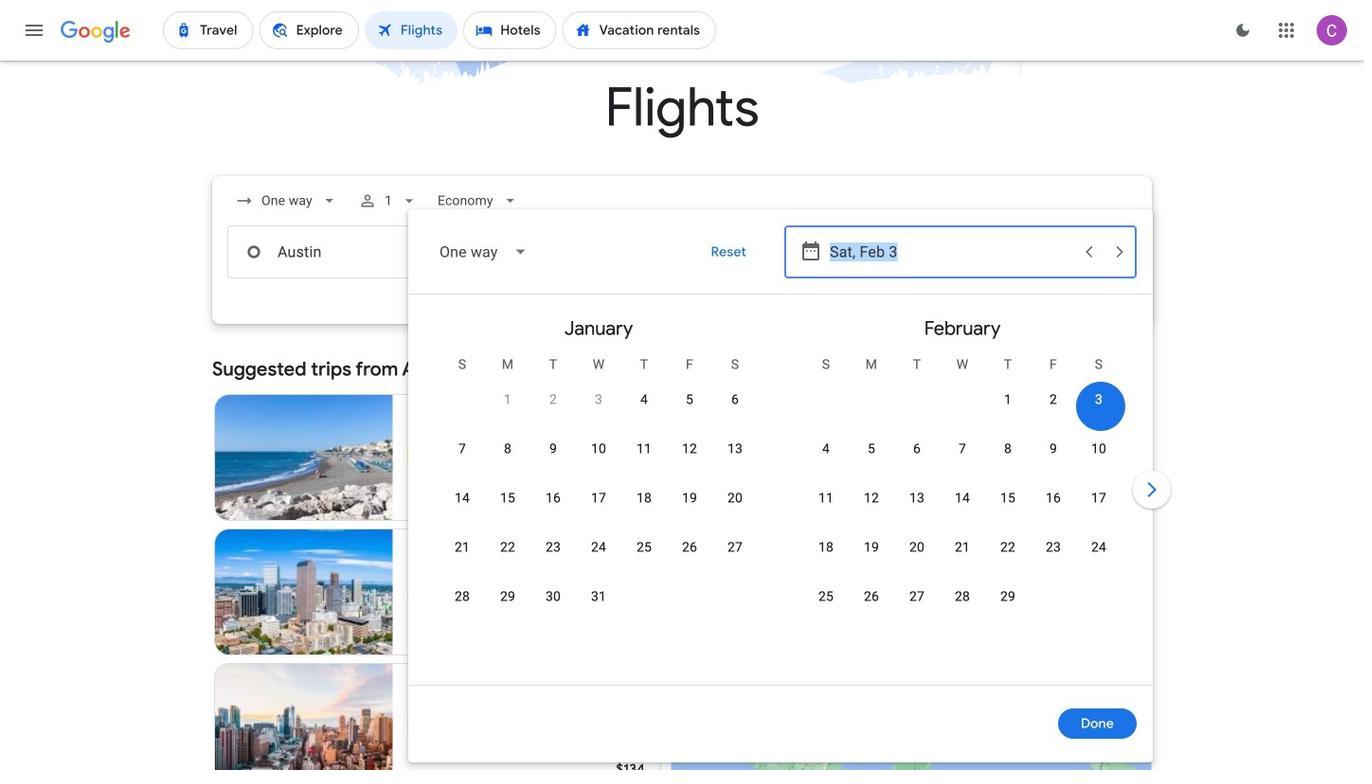 Task type: locate. For each thing, give the bounding box(es) containing it.
thu, feb 29 element
[[1001, 588, 1016, 607]]

mon, feb 26 element
[[864, 588, 880, 607]]

fri, feb 2 element
[[1050, 391, 1058, 409]]

None text field
[[227, 226, 495, 279]]

sat, jan 27 element
[[728, 538, 743, 557]]

mon, jan 15 element
[[500, 489, 516, 508]]

sat, feb 24 element
[[1092, 538, 1107, 557]]

thu, jan 11 element
[[637, 440, 652, 459]]

next image
[[1130, 467, 1175, 513]]

mon, jan 1 element
[[504, 391, 512, 409]]

cell down sun, jan 14 element
[[440, 532, 485, 577]]

Flight search field
[[197, 176, 1175, 763]]

row
[[485, 374, 758, 436], [986, 374, 1122, 436], [440, 431, 758, 485], [804, 431, 1122, 485], [440, 481, 758, 535], [804, 481, 1122, 535], [440, 530, 758, 584], [804, 530, 1122, 584], [440, 579, 622, 633], [804, 579, 1031, 633]]

cell left sat, jan 27 element
[[667, 532, 713, 577]]

cell down tue, jan 16 element
[[531, 532, 576, 577]]

tue, jan 16 element
[[546, 489, 561, 508]]

sat, jan 6 element
[[732, 391, 739, 409]]

mon, feb 12 element
[[864, 489, 880, 508]]

none text field inside flight search field
[[227, 226, 495, 279]]

Departure text field
[[830, 227, 1073, 278]]

sun, feb 25 element
[[819, 588, 834, 607]]

sun, feb 18 element
[[819, 538, 834, 557]]

55 US dollars text field
[[622, 492, 646, 509]]

row group
[[417, 302, 781, 678], [781, 302, 1145, 678]]

spirit image
[[408, 450, 423, 465]]

cell down wed, jan 17 element
[[576, 532, 622, 577]]

fri, jan 19 element
[[682, 489, 698, 508]]

grid
[[417, 302, 1145, 697]]

mon, feb 19 element
[[864, 538, 880, 557]]

wed, feb 21 element
[[955, 538, 971, 557]]

tue, feb 13 element
[[910, 489, 925, 508]]

cell
[[440, 532, 485, 577], [485, 532, 531, 577], [531, 532, 576, 577], [576, 532, 622, 577], [622, 532, 667, 577], [667, 532, 713, 577]]

cell down 55 us dollars text field
[[622, 532, 667, 577]]

thu, feb 1 element
[[1005, 391, 1012, 409]]

1 row group from the left
[[417, 302, 781, 678]]

None field
[[227, 184, 347, 218], [430, 184, 528, 218], [425, 229, 544, 275], [227, 184, 347, 218], [430, 184, 528, 218], [425, 229, 544, 275]]

cell down mon, jan 15 element
[[485, 532, 531, 577]]

wed, jan 17 element
[[591, 489, 607, 508]]

tue, jan 2 element
[[550, 391, 557, 409]]

wed, jan 10 element
[[591, 440, 607, 459]]

thu, feb 15 element
[[1001, 489, 1016, 508]]

mon, jan 8 element
[[504, 440, 512, 459]]

wed, feb 28 element
[[955, 588, 971, 607]]

thu, feb 8 element
[[1005, 440, 1012, 459]]

grid inside flight search field
[[417, 302, 1145, 697]]

suggested trips from austin region
[[212, 347, 1153, 771]]

134 US dollars text field
[[616, 761, 646, 771]]

2 cell from the left
[[485, 532, 531, 577]]



Task type: vqa. For each thing, say whether or not it's contained in the screenshot.
Product
no



Task type: describe. For each thing, give the bounding box(es) containing it.
Departure text field
[[830, 227, 1073, 278]]

change appearance image
[[1221, 8, 1266, 53]]

thu, jan 4 element
[[641, 391, 648, 409]]

sat, feb 3, departure date. element
[[1096, 391, 1103, 409]]

sun, feb 11 element
[[819, 489, 834, 508]]

sat, jan 20 element
[[728, 489, 743, 508]]

sat, feb 10 element
[[1092, 440, 1107, 459]]

spirit image
[[408, 719, 423, 735]]

4 cell from the left
[[576, 532, 622, 577]]

thu, feb 22 element
[[1001, 538, 1016, 557]]

wed, feb 7 element
[[959, 440, 967, 459]]

tue, feb 20 element
[[910, 538, 925, 557]]

fri, jan 5 element
[[686, 391, 694, 409]]

fri, feb 23 element
[[1046, 538, 1062, 557]]

fri, feb 9 element
[[1050, 440, 1058, 459]]

5 cell from the left
[[622, 532, 667, 577]]

sun, jan 7 element
[[459, 440, 466, 459]]

tue, jan 9 element
[[550, 440, 557, 459]]

wed, jan 3 element
[[595, 391, 603, 409]]

main menu image
[[23, 19, 45, 42]]

tue, feb 27 element
[[910, 588, 925, 607]]

fri, feb 16 element
[[1046, 489, 1062, 508]]

3 cell from the left
[[531, 532, 576, 577]]

sun, jan 14 element
[[455, 489, 470, 508]]

6 cell from the left
[[667, 532, 713, 577]]

sat, feb 17 element
[[1092, 489, 1107, 508]]

sat, jan 13 element
[[728, 440, 743, 459]]

2 row group from the left
[[781, 302, 1145, 678]]

tue, feb 6 element
[[914, 440, 921, 459]]

fri, jan 12 element
[[682, 440, 698, 459]]

1 cell from the left
[[440, 532, 485, 577]]

wed, feb 14 element
[[955, 489, 971, 508]]

mon, feb 5 element
[[868, 440, 876, 459]]

sun, feb 4 element
[[823, 440, 830, 459]]

thu, jan 18 element
[[637, 489, 652, 508]]



